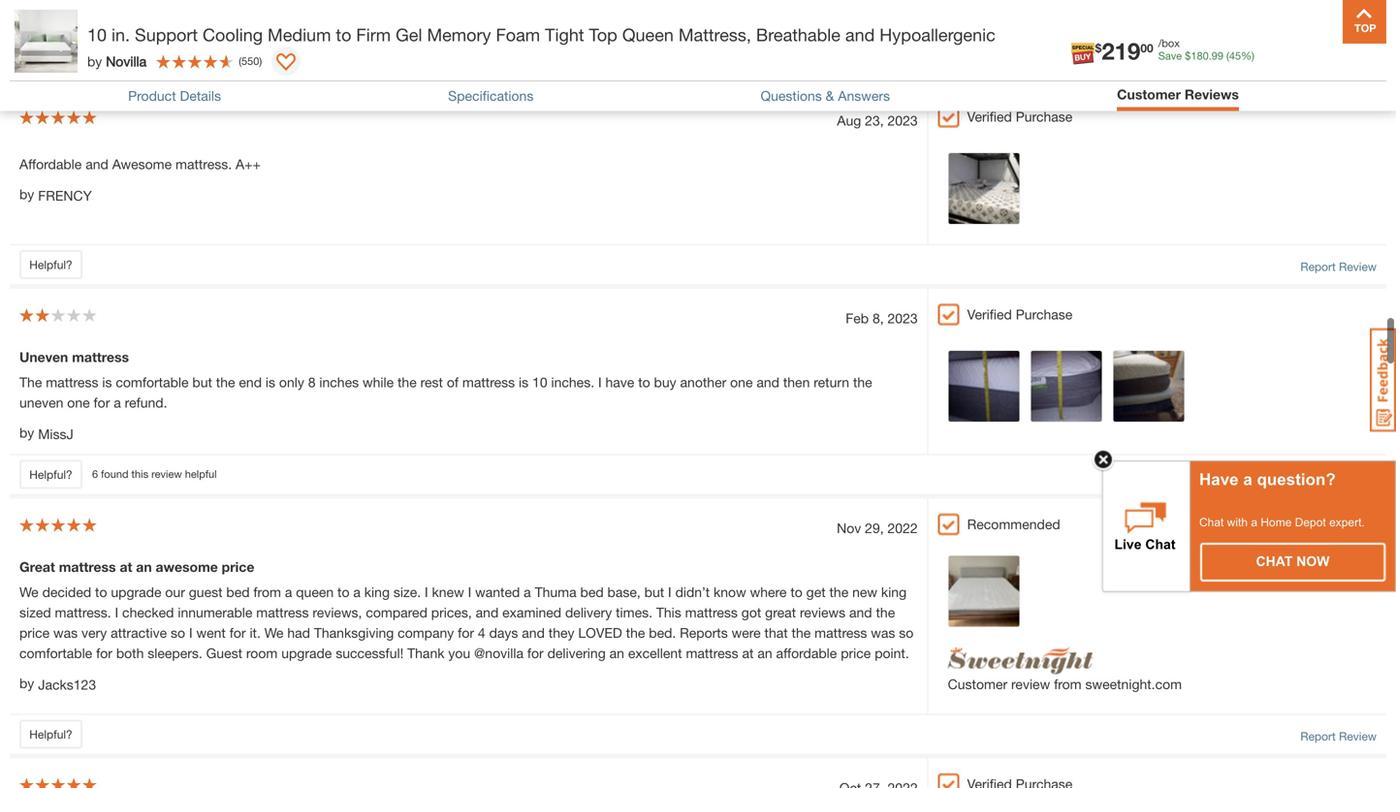 Task type: describe. For each thing, give the bounding box(es) containing it.
2 is from the left
[[266, 375, 275, 391]]

the right get
[[830, 585, 849, 601]]

services
[[1071, 51, 1131, 69]]

verified for feb 8, 2023
[[968, 307, 1012, 323]]

6
[[92, 468, 98, 481]]

29,
[[865, 521, 884, 537]]

feb 8, 2023
[[846, 311, 918, 327]]

$ inside $ 219 00
[[1096, 41, 1102, 55]]

mattress up uneven
[[46, 375, 98, 391]]

&
[[826, 88, 835, 104]]

1 vertical spatial price
[[19, 625, 50, 641]]

from inside great mattress at an awesome price we decided to upgrade our guest bed from a queen to a king size. i knew i wanted a thuma bed base, but i didn't know where to get the new king sized mattress. i checked innumerable mattress reviews, compared prices, and examined delivery times. this mattress got great reviews and the price was very attractive so i went for it. we had thanksgiving company for 4 days and they loved the bed. reports were that the mattress was so comfortable for both sleepers. guest room upgrade successful! thank you @novilla for delivering an excellent mattress at an affordable price point.
[[254, 585, 281, 601]]

diy button
[[1155, 23, 1217, 70]]

get
[[807, 585, 826, 601]]

0 vertical spatial we
[[19, 585, 38, 601]]

1 horizontal spatial 550
[[242, 55, 259, 67]]

and down the new
[[850, 605, 873, 621]]

i inside uneven mattress the mattress is comfortable but the end is only 8 inches while the rest of mattress is 10 inches. i have to buy another one and then return the uneven one for a refund.
[[598, 375, 602, 391]]

decided
[[42, 585, 91, 601]]

rest
[[421, 375, 443, 391]]

great mattress at an awesome price we decided to upgrade our guest bed from a queen to a king size. i knew i wanted a thuma bed base, but i didn't know where to get the new king sized mattress. i checked innumerable mattress reviews, compared prices, and examined delivery times. this mattress got great reviews and the price was very attractive so i went for it. we had thanksgiving company for 4 days and they loved the bed. reports were that the mattress was so comfortable for both sleepers. guest room upgrade successful! thank you @novilla for delivering an excellent mattress at an affordable price point.
[[19, 559, 914, 662]]

1 vertical spatial one
[[67, 395, 90, 411]]

1 vertical spatial at
[[743, 646, 754, 662]]

1 horizontal spatial one
[[731, 375, 753, 391]]

feedback link image
[[1371, 328, 1397, 433]]

mattress down the reports
[[686, 646, 739, 662]]

delivery
[[565, 605, 612, 621]]

2 vertical spatial price
[[841, 646, 871, 662]]

review for great mattress at an awesome price we decided to upgrade our guest bed from a queen to a king size. i knew i wanted a thuma bed base, but i didn't know where to get the new king sized mattress. i checked innumerable mattress reviews, compared prices, and examined delivery times. this mattress got great reviews and the price was very attractive so i went for it. we had thanksgiving company for 4 days and they loved the bed. reports were that the mattress was so comfortable for both sleepers. guest room upgrade successful! thank you @novilla for delivering an excellent mattress at an affordable price point.
[[1340, 730, 1377, 744]]

1 report from the top
[[1301, 260, 1336, 274]]

a inside uneven mattress the mattress is comfortable but the end is only 8 inches while the rest of mattress is 10 inches. i have to buy another one and then return the uneven one for a refund.
[[114, 395, 121, 411]]

8
[[308, 375, 316, 391]]

sized
[[19, 605, 51, 621]]

-
[[84, 45, 89, 61]]

purchase for feb 8, 2023
[[1016, 307, 1073, 323]]

1 so from the left
[[171, 625, 185, 641]]

8,
[[873, 311, 884, 327]]

it.
[[250, 625, 261, 641]]

1 review from the top
[[1340, 260, 1377, 274]]

size.
[[394, 585, 421, 601]]

depot
[[1296, 516, 1327, 529]]

mattress. inside great mattress at an awesome price we decided to upgrade our guest bed from a queen to a king size. i knew i wanted a thuma bed base, but i didn't know where to get the new king sized mattress. i checked innumerable mattress reviews, compared prices, and examined delivery times. this mattress got great reviews and the price was very attractive so i went for it. we had thanksgiving company for 4 days and they loved the bed. reports were that the mattress was so comfortable for both sleepers. guest room upgrade successful! thank you @novilla for delivering an excellent mattress at an affordable price point.
[[55, 605, 111, 621]]

foam
[[496, 24, 540, 45]]

innumerable
[[178, 605, 253, 621]]

0 horizontal spatial review
[[151, 468, 182, 481]]

2023 for aug 23, 2023
[[888, 113, 918, 129]]

in.
[[112, 24, 130, 45]]

0 vertical spatial at
[[120, 559, 132, 575]]

to left the firm in the top left of the page
[[336, 24, 352, 45]]

10 in. support cooling medium to firm gel memory foam tight top queen mattress, breathable and hypoallergenic
[[87, 24, 996, 45]]

feb
[[846, 311, 869, 327]]

by for by novilla
[[87, 53, 102, 69]]

for left 4
[[458, 625, 474, 641]]

75150
[[306, 37, 349, 56]]

customer for customer reviews
[[1118, 86, 1181, 102]]

have a question?
[[1200, 470, 1336, 489]]

product
[[128, 88, 176, 104]]

chat with a home depot expert.
[[1200, 516, 1366, 529]]

1 horizontal spatial review
[[1012, 677, 1051, 693]]

guest
[[206, 646, 242, 662]]

i right knew
[[468, 585, 472, 601]]

6 found this review helpful
[[92, 468, 217, 481]]

2 horizontal spatial an
[[758, 646, 773, 662]]

knew
[[432, 585, 464, 601]]

review for uneven mattress the mattress is comfortable but the end is only 8 inches while the rest of mattress is 10 inches. i have to buy another one and then return the uneven one for a refund.
[[1340, 470, 1377, 484]]

click to redirect to view my cart page image
[[1337, 23, 1360, 47]]

for down very
[[96, 646, 112, 662]]

prices,
[[431, 605, 472, 621]]

$ inside /box save $ 180 . 99 ( 45 %)
[[1186, 49, 1191, 62]]

mattress right rest
[[463, 375, 515, 391]]

comfortable inside uneven mattress the mattress is comfortable but the end is only 8 inches while the rest of mattress is 10 inches. i have to buy another one and then return the uneven one for a refund.
[[116, 375, 189, 391]]

sweetnight.com
[[1086, 677, 1182, 693]]

99
[[1212, 49, 1224, 62]]

with
[[1228, 516, 1248, 529]]

product details
[[128, 88, 221, 104]]

purchase for aug 23, 2023
[[1016, 109, 1073, 125]]

inches
[[320, 375, 359, 391]]

had
[[287, 625, 310, 641]]

examined
[[503, 605, 562, 621]]

while
[[363, 375, 394, 391]]

and down examined in the left bottom of the page
[[522, 625, 545, 641]]

question?
[[1258, 470, 1336, 489]]

this
[[131, 468, 148, 481]]

report review for great mattress at an awesome price we decided to upgrade our guest bed from a queen to a king size. i knew i wanted a thuma bed base, but i didn't know where to get the new king sized mattress. i checked innumerable mattress reviews, compared prices, and examined delivery times. this mattress got great reviews and the price was very attractive so i went for it. we had thanksgiving company for 4 days and they loved the bed. reports were that the mattress was so comfortable for both sleepers. guest room upgrade successful! thank you @novilla for delivering an excellent mattress at an affordable price point.
[[1301, 730, 1377, 744]]

75150 button
[[282, 37, 349, 56]]

affordable
[[19, 156, 82, 172]]

by frency
[[19, 186, 92, 204]]

end
[[239, 375, 262, 391]]

2 helpful? button from the top
[[19, 460, 82, 489]]

0 horizontal spatial (
[[239, 55, 242, 67]]

chat now link
[[1202, 544, 1385, 581]]

refund.
[[125, 395, 167, 411]]

you
[[449, 646, 471, 662]]

customer reviews
[[1118, 86, 1240, 102]]

top button
[[1343, 0, 1387, 44]]

they
[[549, 625, 575, 641]]

verified purchase for feb 8, 2023
[[968, 307, 1073, 323]]

great
[[765, 605, 796, 621]]

1 was from the left
[[53, 625, 78, 641]]

2023 for feb 8, 2023
[[888, 311, 918, 327]]

found
[[101, 468, 129, 481]]

but inside uneven mattress the mattress is comfortable but the end is only 8 inches while the rest of mattress is 10 inches. i have to buy another one and then return the uneven one for a refund.
[[192, 375, 212, 391]]

10 right 1
[[89, 45, 104, 61]]

both
[[116, 646, 144, 662]]

affordable
[[777, 646, 837, 662]]

to right decided
[[95, 585, 107, 601]]

the left the 'end'
[[216, 375, 235, 391]]

helpful
[[185, 468, 217, 481]]

cooling
[[203, 24, 263, 45]]

breathable
[[756, 24, 841, 45]]

buy
[[654, 375, 677, 391]]

helpful? button for great mattress at an awesome price
[[19, 720, 82, 749]]

have
[[1200, 470, 1239, 489]]

10 inside uneven mattress the mattress is comfortable but the end is only 8 inches while the rest of mattress is 10 inches. i have to buy another one and then return the uneven one for a refund.
[[533, 375, 548, 391]]

$ 219 00
[[1096, 37, 1154, 65]]

customer review from sweetnight.com
[[948, 677, 1182, 693]]

a left queen
[[285, 585, 292, 601]]

2 bed from the left
[[581, 585, 604, 601]]

verified purchase for aug 23, 2023
[[968, 109, 1073, 125]]

1 is from the left
[[102, 375, 112, 391]]

%)
[[1242, 49, 1255, 62]]

guest
[[189, 585, 223, 601]]

jacks123
[[38, 677, 96, 693]]

0 horizontal spatial 550
[[123, 45, 146, 61]]

then
[[784, 375, 810, 391]]

missj button
[[38, 424, 73, 445]]

0 vertical spatial of
[[108, 45, 120, 61]]

sleepers.
[[148, 646, 203, 662]]

3 is from the left
[[519, 375, 529, 391]]

recommended
[[968, 517, 1061, 533]]

the home depot logo image
[[16, 16, 78, 78]]

hypoallergenic
[[880, 24, 996, 45]]

0 vertical spatial mattress.
[[176, 156, 232, 172]]

1 bed from the left
[[226, 585, 250, 601]]

mattress up decided
[[59, 559, 116, 575]]

this
[[657, 605, 682, 621]]

know
[[714, 585, 747, 601]]

specifications
[[448, 88, 534, 104]]

and up answers
[[846, 24, 875, 45]]

home
[[1261, 516, 1292, 529]]

1 report review button from the top
[[1301, 258, 1377, 276]]

thanksgiving
[[314, 625, 394, 641]]

reviews inside great mattress at an awesome price we decided to upgrade our guest bed from a queen to a king size. i knew i wanted a thuma bed base, but i didn't know where to get the new king sized mattress. i checked innumerable mattress reviews, compared prices, and examined delivery times. this mattress got great reviews and the price was very attractive so i went for it. we had thanksgiving company for 4 days and they loved the bed. reports were that the mattress was so comfortable for both sleepers. guest room upgrade successful! thank you @novilla for delivering an excellent mattress at an affordable price point.
[[800, 605, 846, 621]]

compared
[[366, 605, 428, 621]]

10 left in. at the top of page
[[87, 24, 107, 45]]

delivering
[[548, 646, 606, 662]]

jacks123 button
[[38, 675, 96, 695]]

a right with
[[1252, 516, 1258, 529]]

expert.
[[1330, 516, 1366, 529]]

excellent
[[628, 646, 682, 662]]

medium
[[268, 24, 331, 45]]

report for uneven mattress the mattress is comfortable but the end is only 8 inches while the rest of mattress is 10 inches. i have to buy another one and then return the uneven one for a refund.
[[1301, 470, 1336, 484]]

2 was from the left
[[871, 625, 896, 641]]



Task type: locate. For each thing, give the bounding box(es) containing it.
comfortable inside great mattress at an awesome price we decided to upgrade our guest bed from a queen to a king size. i knew i wanted a thuma bed base, but i didn't know where to get the new king sized mattress. i checked innumerable mattress reviews, compared prices, and examined delivery times. this mattress got great reviews and the price was very attractive so i went for it. we had thanksgiving company for 4 days and they loved the bed. reports were that the mattress was so comfortable for both sleepers. guest room upgrade successful! thank you @novilla for delivering an excellent mattress at an affordable price point.
[[19, 646, 92, 662]]

questions
[[761, 88, 822, 104]]

helpful? button for affordable and awesome mattress. a++
[[19, 250, 82, 280]]

1 vertical spatial report
[[1301, 470, 1336, 484]]

2 horizontal spatial is
[[519, 375, 529, 391]]

for left 'refund.'
[[94, 395, 110, 411]]

1 horizontal spatial an
[[610, 646, 625, 662]]

logo image
[[948, 648, 1094, 675]]

0 horizontal spatial comfortable
[[19, 646, 92, 662]]

2 report from the top
[[1301, 470, 1336, 484]]

support
[[135, 24, 198, 45]]

customer reviews button
[[1118, 86, 1240, 106], [1118, 86, 1240, 102]]

reviews up product details
[[150, 45, 195, 61]]

1 vertical spatial upgrade
[[281, 646, 332, 662]]

0 horizontal spatial is
[[102, 375, 112, 391]]

bed up delivery
[[581, 585, 604, 601]]

0 vertical spatial price
[[222, 559, 255, 575]]

report review for uneven mattress the mattress is comfortable but the end is only 8 inches while the rest of mattress is 10 inches. i have to buy another one and then return the uneven one for a refund.
[[1301, 470, 1377, 484]]

upgrade up checked
[[111, 585, 162, 601]]

by missj
[[19, 425, 73, 442]]

mattress up affordable at right bottom
[[815, 625, 868, 641]]

a left 'refund.'
[[114, 395, 121, 411]]

product details button
[[128, 88, 221, 104], [128, 88, 221, 104]]

2 verified purchase from the top
[[968, 307, 1073, 323]]

answers
[[838, 88, 890, 104]]

mattress up had
[[256, 605, 309, 621]]

( right 99
[[1227, 49, 1230, 62]]

1 horizontal spatial so
[[899, 625, 914, 641]]

0 horizontal spatial we
[[19, 585, 38, 601]]

1 horizontal spatial mattress.
[[176, 156, 232, 172]]

review right 'this'
[[151, 468, 182, 481]]

thank
[[407, 646, 445, 662]]

0 vertical spatial review
[[1340, 260, 1377, 274]]

helpful? down by jacks123
[[29, 728, 72, 742]]

questions & answers button
[[761, 88, 890, 104], [761, 88, 890, 104]]

0 vertical spatial helpful? button
[[19, 250, 82, 280]]

0 vertical spatial verified purchase
[[968, 109, 1073, 125]]

What can we help you find today? search field
[[385, 26, 918, 67]]

by inside by frency
[[19, 186, 34, 202]]

times.
[[616, 605, 653, 621]]

from up the it.
[[254, 585, 281, 601]]

one right uneven
[[67, 395, 90, 411]]

was left very
[[53, 625, 78, 641]]

1 report review from the top
[[1301, 260, 1377, 274]]

verified for aug 23, 2023
[[968, 109, 1012, 125]]

mattress.
[[176, 156, 232, 172], [55, 605, 111, 621]]

helpful? for great mattress at an awesome price
[[29, 728, 72, 742]]

by inside by jacks123
[[19, 676, 34, 692]]

1 vertical spatial review
[[1012, 677, 1051, 693]]

2 vertical spatial report review button
[[1301, 728, 1377, 746]]

by for by frency
[[19, 186, 34, 202]]

1 2023 from the top
[[888, 113, 918, 129]]

the down the new
[[876, 605, 896, 621]]

0 vertical spatial from
[[254, 585, 281, 601]]

for right @novilla
[[528, 646, 544, 662]]

3 review from the top
[[1340, 730, 1377, 744]]

2 purchase from the top
[[1016, 307, 1073, 323]]

1
[[76, 45, 84, 61]]

by inside the by missj
[[19, 425, 34, 441]]

reviews
[[1185, 86, 1240, 102]]

10 left inches.
[[533, 375, 548, 391]]

chat
[[1257, 554, 1293, 569]]

new
[[853, 585, 878, 601]]

reviews down get
[[800, 605, 846, 621]]

1 verified from the top
[[968, 109, 1012, 125]]

helpful? button down by jacks123
[[19, 720, 82, 749]]

mesquite 10pm
[[124, 37, 238, 56]]

helpful? button down by frency
[[19, 250, 82, 280]]

i left have in the left top of the page
[[598, 375, 602, 391]]

affordable and awesome mattress. a++
[[19, 156, 261, 172]]

helpful? for affordable and awesome mattress. a++
[[29, 258, 72, 272]]

bed up innumerable on the bottom of page
[[226, 585, 250, 601]]

frency
[[38, 188, 92, 204]]

1 horizontal spatial we
[[265, 625, 284, 641]]

2 horizontal spatial price
[[841, 646, 871, 662]]

0 horizontal spatial customer
[[948, 677, 1008, 693]]

successful!
[[336, 646, 404, 662]]

1 vertical spatial from
[[1054, 677, 1082, 693]]

price up guest
[[222, 559, 255, 575]]

thuma
[[535, 585, 577, 601]]

helpful? button down missj button
[[19, 460, 82, 489]]

1 horizontal spatial but
[[645, 585, 665, 601]]

0 horizontal spatial reviews
[[150, 45, 195, 61]]

1 horizontal spatial from
[[1054, 677, 1082, 693]]

2 report review button from the top
[[1301, 468, 1377, 486]]

1 vertical spatial we
[[265, 625, 284, 641]]

an down the loved at left bottom
[[610, 646, 625, 662]]

a++
[[236, 156, 261, 172]]

0 horizontal spatial $
[[1096, 41, 1102, 55]]

45
[[1230, 49, 1242, 62]]

mattress. up very
[[55, 605, 111, 621]]

4
[[478, 625, 486, 641]]

2023 right 23,
[[888, 113, 918, 129]]

1 horizontal spatial price
[[222, 559, 255, 575]]

but inside great mattress at an awesome price we decided to upgrade our guest bed from a queen to a king size. i knew i wanted a thuma bed base, but i didn't know where to get the new king sized mattress. i checked innumerable mattress reviews, compared prices, and examined delivery times. this mattress got great reviews and the price was very attractive so i went for it. we had thanksgiving company for 4 days and they loved the bed. reports were that the mattress was so comfortable for both sleepers. guest room upgrade successful! thank you @novilla for delivering an excellent mattress at an affordable price point.
[[645, 585, 665, 601]]

0 vertical spatial customer
[[1118, 86, 1181, 102]]

customer down save at the top of page
[[1118, 86, 1181, 102]]

helpful? down missj button
[[29, 468, 72, 482]]

0 vertical spatial report
[[1301, 260, 1336, 274]]

price down sized
[[19, 625, 50, 641]]

0 vertical spatial report review button
[[1301, 258, 1377, 276]]

product image image
[[15, 10, 78, 73]]

1 vertical spatial report review
[[1301, 470, 1377, 484]]

only
[[279, 375, 304, 391]]

one right another
[[731, 375, 753, 391]]

at
[[120, 559, 132, 575], [743, 646, 754, 662]]

firm
[[356, 24, 391, 45]]

/box
[[1159, 37, 1180, 49]]

the down times. on the left bottom
[[626, 625, 645, 641]]

upgrade down had
[[281, 646, 332, 662]]

customer down logo
[[948, 677, 1008, 693]]

2 vertical spatial helpful? button
[[19, 720, 82, 749]]

0 vertical spatial purchase
[[1016, 109, 1073, 125]]

1 horizontal spatial is
[[266, 375, 275, 391]]

so up "sleepers." at the bottom left
[[171, 625, 185, 641]]

very
[[81, 625, 107, 641]]

bed.
[[649, 625, 676, 641]]

inches.
[[551, 375, 595, 391]]

one
[[731, 375, 753, 391], [67, 395, 90, 411]]

1 horizontal spatial king
[[882, 585, 907, 601]]

where
[[750, 585, 787, 601]]

0 horizontal spatial king
[[365, 585, 390, 601]]

display image
[[277, 53, 296, 73]]

2 review from the top
[[1340, 470, 1377, 484]]

1 horizontal spatial customer
[[1118, 86, 1181, 102]]

0 vertical spatial reviews
[[150, 45, 195, 61]]

uneven
[[19, 395, 63, 411]]

showing
[[19, 45, 72, 61]]

but left the 'end'
[[192, 375, 212, 391]]

1 vertical spatial comfortable
[[19, 646, 92, 662]]

by for by missj
[[19, 425, 34, 441]]

was up point.
[[871, 625, 896, 641]]

room
[[246, 646, 278, 662]]

great
[[19, 559, 55, 575]]

to up reviews,
[[338, 585, 350, 601]]

0 vertical spatial verified
[[968, 109, 1012, 125]]

the right return
[[854, 375, 873, 391]]

attractive
[[111, 625, 167, 641]]

1 helpful? button from the top
[[19, 250, 82, 280]]

didn't
[[676, 585, 710, 601]]

0 horizontal spatial mattress.
[[55, 605, 111, 621]]

2023 right 8,
[[888, 311, 918, 327]]

$
[[1096, 41, 1102, 55], [1186, 49, 1191, 62]]

helpful? down by frency
[[29, 258, 72, 272]]

1 horizontal spatial upgrade
[[281, 646, 332, 662]]

1 vertical spatial verified
[[968, 307, 1012, 323]]

0 horizontal spatial so
[[171, 625, 185, 641]]

1 vertical spatial reviews
[[800, 605, 846, 621]]

by left jacks123
[[19, 676, 34, 692]]

loved
[[578, 625, 623, 641]]

0 horizontal spatial of
[[108, 45, 120, 61]]

2 king from the left
[[882, 585, 907, 601]]

now
[[1297, 554, 1330, 569]]

Search text field
[[19, 0, 306, 13]]

i up this
[[668, 585, 672, 601]]

to inside uneven mattress the mattress is comfortable but the end is only 8 inches while the rest of mattress is 10 inches. i have to buy another one and then return the uneven one for a refund.
[[638, 375, 651, 391]]

point.
[[875, 646, 910, 662]]

1 vertical spatial customer
[[948, 677, 1008, 693]]

1 horizontal spatial of
[[447, 375, 459, 391]]

1 horizontal spatial $
[[1186, 49, 1191, 62]]

but up this
[[645, 585, 665, 601]]

1 vertical spatial review
[[1340, 470, 1377, 484]]

0 vertical spatial 2023
[[888, 113, 918, 129]]

1 horizontal spatial comfortable
[[116, 375, 189, 391]]

another
[[680, 375, 727, 391]]

0 vertical spatial review
[[151, 468, 182, 481]]

of right rest
[[447, 375, 459, 391]]

we right the it.
[[265, 625, 284, 641]]

a up examined in the left bottom of the page
[[524, 585, 531, 601]]

chat now
[[1257, 554, 1330, 569]]

and inside uneven mattress the mattress is comfortable but the end is only 8 inches while the rest of mattress is 10 inches. i have to buy another one and then return the uneven one for a refund.
[[757, 375, 780, 391]]

( inside /box save $ 180 . 99 ( 45 %)
[[1227, 49, 1230, 62]]

1 helpful? from the top
[[29, 258, 72, 272]]

mattress up the reports
[[685, 605, 738, 621]]

the up affordable at right bottom
[[792, 625, 811, 641]]

is
[[102, 375, 112, 391], [266, 375, 275, 391], [519, 375, 529, 391]]

that
[[765, 625, 788, 641]]

by for by jacks123
[[19, 676, 34, 692]]

our
[[165, 585, 185, 601]]

0 horizontal spatial was
[[53, 625, 78, 641]]

upgrade
[[111, 585, 162, 601], [281, 646, 332, 662]]

1 horizontal spatial reviews
[[800, 605, 846, 621]]

( left )
[[239, 55, 242, 67]]

aug
[[837, 113, 862, 129]]

0 vertical spatial one
[[731, 375, 753, 391]]

an down that
[[758, 646, 773, 662]]

1 vertical spatial mattress.
[[55, 605, 111, 621]]

$ right save at the top of page
[[1186, 49, 1191, 62]]

mattress right uneven
[[72, 349, 129, 365]]

2 so from the left
[[899, 625, 914, 641]]

for inside uneven mattress the mattress is comfortable but the end is only 8 inches while the rest of mattress is 10 inches. i have to buy another one and then return the uneven one for a refund.
[[94, 395, 110, 411]]

for left the it.
[[230, 625, 246, 641]]

0 vertical spatial comfortable
[[116, 375, 189, 391]]

23,
[[865, 113, 884, 129]]

by novilla
[[87, 53, 147, 69]]

1 horizontal spatial (
[[1227, 49, 1230, 62]]

report for great mattress at an awesome price we decided to upgrade our guest bed from a queen to a king size. i knew i wanted a thuma bed base, but i didn't know where to get the new king sized mattress. i checked innumerable mattress reviews, compared prices, and examined delivery times. this mattress got great reviews and the price was very attractive so i went for it. we had thanksgiving company for 4 days and they loved the bed. reports were that the mattress was so comfortable for both sleepers. guest room upgrade successful! thank you @novilla for delivering an excellent mattress at an affordable price point.
[[1301, 730, 1336, 744]]

00
[[1141, 41, 1154, 55]]

comfortable up 'refund.'
[[116, 375, 189, 391]]

and left then
[[757, 375, 780, 391]]

specifications button
[[448, 88, 534, 104], [448, 88, 534, 104]]

0 horizontal spatial from
[[254, 585, 281, 601]]

report review button for great mattress at an awesome price we decided to upgrade our guest bed from a queen to a king size. i knew i wanted a thuma bed base, but i didn't know where to get the new king sized mattress. i checked innumerable mattress reviews, compared prices, and examined delivery times. this mattress got great reviews and the price was very attractive so i went for it. we had thanksgiving company for 4 days and they loved the bed. reports were that the mattress was so comfortable for both sleepers. guest room upgrade successful! thank you @novilla for delivering an excellent mattress at an affordable price point.
[[1301, 728, 1377, 746]]

queen
[[296, 585, 334, 601]]

0 vertical spatial report review
[[1301, 260, 1377, 274]]

3 report review button from the top
[[1301, 728, 1377, 746]]

we up sized
[[19, 585, 38, 601]]

but
[[192, 375, 212, 391], [645, 585, 665, 601]]

by left missj
[[19, 425, 34, 441]]

by
[[87, 53, 102, 69], [19, 186, 34, 202], [19, 425, 34, 441], [19, 676, 34, 692]]

of inside uneven mattress the mattress is comfortable but the end is only 8 inches while the rest of mattress is 10 inches. i have to buy another one and then return the uneven one for a refund.
[[447, 375, 459, 391]]

3 helpful? from the top
[[29, 728, 72, 742]]

chat
[[1200, 516, 1224, 529]]

price left point.
[[841, 646, 871, 662]]

an
[[136, 559, 152, 575], [610, 646, 625, 662], [758, 646, 773, 662]]

1 vertical spatial helpful? button
[[19, 460, 82, 489]]

0 horizontal spatial an
[[136, 559, 152, 575]]

king up compared
[[365, 585, 390, 601]]

0 vertical spatial but
[[192, 375, 212, 391]]

customer for customer review from sweetnight.com
[[948, 677, 1008, 693]]

1 vertical spatial helpful?
[[29, 468, 72, 482]]

nov
[[837, 521, 862, 537]]

were
[[732, 625, 761, 641]]

1 vertical spatial 2023
[[888, 311, 918, 327]]

1 verified purchase from the top
[[968, 109, 1073, 125]]

i up the attractive
[[115, 605, 118, 621]]

to left get
[[791, 585, 803, 601]]

king
[[365, 585, 390, 601], [882, 585, 907, 601]]

10
[[87, 24, 107, 45], [89, 45, 104, 61], [533, 375, 548, 391]]

wanted
[[475, 585, 520, 601]]

1 vertical spatial of
[[447, 375, 459, 391]]

0 horizontal spatial at
[[120, 559, 132, 575]]

and up 4
[[476, 605, 499, 621]]

1 horizontal spatial at
[[743, 646, 754, 662]]

by left frency
[[19, 186, 34, 202]]

0 horizontal spatial bed
[[226, 585, 250, 601]]

at down were
[[743, 646, 754, 662]]

an left awesome
[[136, 559, 152, 575]]

2 vertical spatial report review
[[1301, 730, 1377, 744]]

0 horizontal spatial but
[[192, 375, 212, 391]]

mattress. left the a++
[[176, 156, 232, 172]]

king right the new
[[882, 585, 907, 601]]

1 vertical spatial report review button
[[1301, 468, 1377, 486]]

2 vertical spatial helpful?
[[29, 728, 72, 742]]

report review button
[[1301, 258, 1377, 276], [1301, 468, 1377, 486], [1301, 728, 1377, 746]]

(
[[1227, 49, 1230, 62], [239, 55, 242, 67]]

$ left 00
[[1096, 41, 1102, 55]]

review down logo
[[1012, 677, 1051, 693]]

1 horizontal spatial was
[[871, 625, 896, 641]]

i right size.
[[425, 585, 428, 601]]

went
[[196, 625, 226, 641]]

comfortable up by jacks123
[[19, 646, 92, 662]]

2 vertical spatial report
[[1301, 730, 1336, 744]]

0 vertical spatial helpful?
[[29, 258, 72, 272]]

2 2023 from the top
[[888, 311, 918, 327]]

services button
[[1070, 23, 1132, 70]]

2 verified from the top
[[968, 307, 1012, 323]]

from down logo
[[1054, 677, 1082, 693]]

and up frency
[[86, 156, 108, 172]]

1 horizontal spatial bed
[[581, 585, 604, 601]]

2 report review from the top
[[1301, 470, 1377, 484]]

2 vertical spatial review
[[1340, 730, 1377, 744]]

0 vertical spatial upgrade
[[111, 585, 162, 601]]

/box save $ 180 . 99 ( 45 %)
[[1159, 37, 1255, 62]]

mesquite
[[124, 37, 188, 56]]

0 horizontal spatial price
[[19, 625, 50, 641]]

questions & answers
[[761, 88, 890, 104]]

a right have at right
[[1244, 470, 1253, 489]]

)
[[259, 55, 262, 67]]

purchase
[[1016, 109, 1073, 125], [1016, 307, 1073, 323]]

tight
[[545, 24, 584, 45]]

the left rest
[[398, 375, 417, 391]]

0 horizontal spatial one
[[67, 395, 90, 411]]

1 vertical spatial verified purchase
[[968, 307, 1073, 323]]

so up point.
[[899, 625, 914, 641]]

2 helpful? from the top
[[29, 468, 72, 482]]

3 report review from the top
[[1301, 730, 1377, 744]]

report review button for uneven mattress the mattress is comfortable but the end is only 8 inches while the rest of mattress is 10 inches. i have to buy another one and then return the uneven one for a refund.
[[1301, 468, 1377, 486]]

at up checked
[[120, 559, 132, 575]]

by right 1
[[87, 53, 102, 69]]

1 vertical spatial but
[[645, 585, 665, 601]]

a up reviews,
[[353, 585, 361, 601]]

1 vertical spatial purchase
[[1016, 307, 1073, 323]]

1 purchase from the top
[[1016, 109, 1073, 125]]

219
[[1102, 37, 1141, 65]]

1 king from the left
[[365, 585, 390, 601]]

i
[[598, 375, 602, 391], [425, 585, 428, 601], [468, 585, 472, 601], [668, 585, 672, 601], [115, 605, 118, 621], [189, 625, 193, 641]]

3 report from the top
[[1301, 730, 1336, 744]]

i left went
[[189, 625, 193, 641]]

0 horizontal spatial upgrade
[[111, 585, 162, 601]]

3 helpful? button from the top
[[19, 720, 82, 749]]

to left buy
[[638, 375, 651, 391]]

of right -
[[108, 45, 120, 61]]



Task type: vqa. For each thing, say whether or not it's contained in the screenshot.
second Verified Purchase from the bottom
yes



